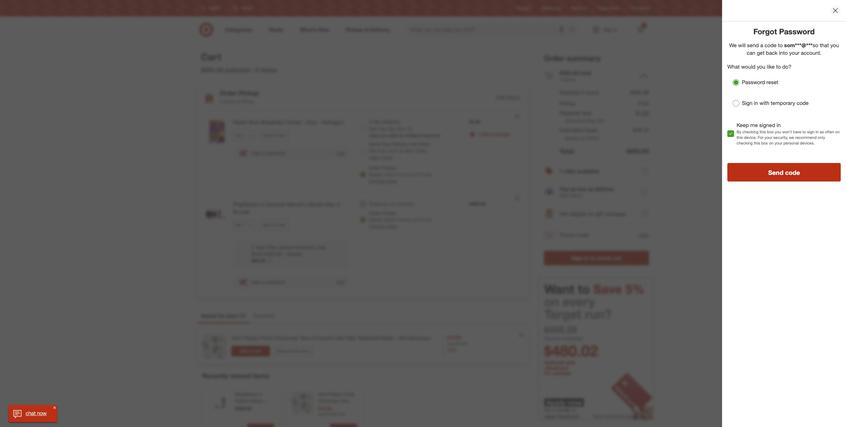 Task type: vqa. For each thing, say whether or not it's contained in the screenshot.


Task type: locate. For each thing, give the bounding box(es) containing it.
2 cart item ready to fulfill group from the top
[[197, 193, 528, 298]]

save for later button down breakfast
[[260, 130, 289, 141]]

none text field inside forgot password dialog
[[730, 42, 840, 56]]

for inside the apply now for a credit or debit redcard
[[545, 408, 551, 414]]

subtotal (2 items)
[[560, 89, 599, 96]]

0 vertical spatial box
[[768, 130, 774, 135]]

with left temporary
[[760, 100, 770, 107]]

0 vertical spatial pinole
[[242, 99, 254, 105]]

on left every
[[545, 295, 560, 310]]

in right signed
[[777, 122, 781, 129]]

1 store from the top
[[387, 179, 397, 184]]

order inside the order pickup 2 items at pinole
[[220, 89, 237, 97]]

search button
[[567, 22, 582, 38]]

40ct up $10.50 reg $15.00 sale
[[318, 392, 327, 398]]

chat now dialog
[[8, 406, 57, 423]]

change store button down shipping
[[369, 224, 397, 230]]

1 horizontal spatial 1
[[477, 131, 480, 137]]

change store button up shipping
[[369, 178, 397, 185]]

finial inside 40ct plastic finial christmas tree ornament set - wondershop™
[[344, 392, 354, 398]]

2 vertical spatial $505.28
[[545, 325, 578, 336]]

0 horizontal spatial with
[[410, 142, 418, 147]]

checking up device.
[[743, 130, 759, 135]]

add a substitute
[[252, 151, 286, 156], [252, 280, 286, 285]]

learn more button
[[369, 154, 393, 161]]

order down $505.28 subtotal
[[220, 89, 237, 97]]

1 vertical spatial with
[[410, 142, 418, 147]]

redcard inside the apply now for a credit or debit redcard
[[558, 414, 579, 421]]

not eligible for gift message
[[560, 211, 627, 218]]

sign right sign in with temporary code option
[[743, 100, 753, 107]]

playstation inside playstation 5 console marvel's spider-man 2 bundle
[[233, 201, 260, 208]]

password down would
[[743, 79, 766, 86]]

subtotal left (2
[[560, 89, 580, 96]]

5 inside playstation 5 console marvel's spider-man 2 bundle
[[261, 201, 264, 208]]

add a substitute down breakfast
[[252, 151, 286, 156]]

2 substitute from the top
[[265, 280, 286, 285]]

- inside 'list item'
[[395, 335, 397, 342]]

this down by
[[737, 135, 744, 140]]

you inside keep me signed in by checking this box you won't have to sign in as often on this device. for your security, we recommend only checking this box on your personal devices.
[[775, 130, 782, 135]]

(
[[240, 313, 241, 320]]

finial inside 40ct plastic finial christmas tree ornament set pale teal/gold/slate - wondershop™ link
[[261, 335, 273, 342]]

0 vertical spatial available
[[492, 131, 510, 137]]

40ct inside 40ct plastic finial christmas tree ornament set pale teal/gold/slate - wondershop™ link
[[232, 335, 242, 342]]

0 vertical spatial $555.03
[[560, 70, 579, 76]]

order
[[544, 54, 565, 63], [220, 89, 237, 97], [369, 165, 381, 171], [369, 211, 381, 216]]

sign down promo code
[[572, 256, 583, 262]]

2 inside the order pickup 2 items at pinole
[[220, 99, 223, 105]]

- right teal/gold/slate
[[395, 335, 397, 342]]

1 within from the top
[[384, 172, 396, 178]]

0 vertical spatial ready
[[369, 172, 382, 178]]

out
[[614, 256, 622, 262]]

playstation
[[233, 201, 260, 208], [235, 392, 258, 398]]

code inside button
[[786, 169, 801, 177]]

none text field containing we will send a code to
[[730, 42, 840, 56]]

$505.28 inside $505.28 current subtotal $480.02
[[545, 325, 578, 336]]

1 vertical spatial at
[[414, 172, 418, 178]]

2 save for later from the top
[[263, 223, 286, 228]]

finial up the cart
[[261, 335, 273, 342]]

0 vertical spatial ornament
[[311, 335, 335, 342]]

1 vertical spatial now
[[37, 411, 47, 417]]

checking
[[743, 130, 759, 135], [737, 141, 753, 146]]

None radio
[[360, 201, 367, 208]]

debit
[[545, 414, 557, 421]]

later
[[278, 133, 286, 138], [278, 223, 286, 228], [227, 313, 238, 320]]

estimated up based
[[560, 127, 584, 134]]

$480.02
[[545, 342, 599, 361]]

plastic inside 40ct plastic finial christmas tree ornament set - wondershop™
[[329, 392, 342, 398]]

redcard right ad
[[572, 6, 587, 11]]

this
[[760, 130, 767, 135], [737, 135, 744, 140], [754, 141, 761, 146]]

christmas inside 40ct plastic finial christmas tree ornament set - wondershop™
[[318, 399, 339, 405]]

1 offer available down $5.29
[[477, 131, 510, 137]]

to right want
[[578, 282, 590, 298]]

save
[[263, 133, 271, 138], [263, 223, 271, 228], [594, 282, 623, 298]]

1 vertical spatial cart item ready to fulfill group
[[197, 193, 528, 298]]

chat now button
[[8, 406, 57, 423]]

1 add a substitute from the top
[[252, 151, 286, 156]]

1 vertical spatial $505.28
[[631, 89, 650, 96]]

offer inside cart item ready to fulfill 'group'
[[481, 131, 491, 137]]

40ct plastic finial christmas tree ornament set pale teal/gold/slate - wondershop&#8482; image
[[201, 334, 228, 360]]

plan
[[318, 245, 327, 251]]

tree up $10.50 reg $15.00 sale
[[341, 399, 349, 405]]

1 vertical spatial ready
[[369, 217, 382, 223]]

redcard down apply now button
[[558, 414, 579, 421]]

0 horizontal spatial $15.00
[[325, 412, 337, 417]]

fee
[[597, 118, 605, 124]]

0 vertical spatial wondershop™
[[399, 335, 432, 342]]

tree up shop similar items at the bottom left of page
[[300, 335, 310, 342]]

now inside button
[[37, 411, 47, 417]]

by left sat,
[[382, 126, 387, 132]]

saved for later ( 1 )
[[201, 313, 246, 320]]

in
[[755, 100, 759, 107], [777, 122, 781, 129], [816, 130, 819, 135], [585, 256, 589, 262]]

2 get from the top
[[369, 148, 377, 154]]

1 vertical spatial 40ct
[[318, 392, 327, 398]]

box down signed
[[768, 130, 774, 135]]

1 vertical spatial change
[[369, 224, 385, 230]]

1 left favorites at the bottom left
[[241, 313, 244, 320]]

later for breakfast
[[278, 133, 286, 138]]

ready
[[369, 172, 382, 178], [369, 217, 382, 223]]

as
[[820, 130, 825, 135], [382, 148, 387, 154], [399, 148, 404, 154], [571, 186, 577, 193], [589, 186, 594, 193]]

$10.50 for $10.50 reg $15.00 sale
[[448, 335, 461, 341]]

later down raisin bran breakfast cereal - 24oz - kellogg's
[[278, 133, 286, 138]]

1 vertical spatial checking
[[737, 141, 753, 146]]

0 horizontal spatial $10.50
[[318, 407, 332, 412]]

saved
[[201, 313, 217, 320]]

Service plan checkbox
[[240, 252, 246, 259]]

at for 2nd 'change store' button from the bottom of the page
[[414, 172, 418, 178]]

1 vertical spatial estimated
[[560, 127, 584, 134]]

plastic inside 'list item'
[[243, 335, 259, 342]]

1 order pickup ready within 2 hours at pinole change store from the top
[[369, 165, 432, 184]]

($450-
[[252, 252, 265, 257]]

you right that
[[831, 42, 840, 49]]

2 vertical spatial your
[[775, 141, 783, 146]]

1 offer available
[[477, 131, 510, 137], [560, 168, 600, 175]]

you inside so that you can get back into your account.
[[831, 42, 840, 49]]

to inside button
[[591, 256, 596, 262]]

1
[[477, 131, 480, 137], [560, 168, 563, 175], [241, 313, 244, 320]]

1 horizontal spatial sale
[[448, 348, 457, 353]]

0 vertical spatial hours
[[401, 172, 413, 178]]

$505.28 for $505.28 current subtotal $480.02
[[545, 325, 578, 336]]

$15.00
[[456, 342, 468, 347], [325, 412, 337, 417]]

nov
[[397, 126, 406, 132]]

change up shipping
[[369, 179, 385, 184]]

sale for $10.50 reg $15.00 sale
[[338, 412, 346, 417]]

chat
[[26, 411, 36, 417]]

pinole
[[242, 99, 254, 105], [419, 172, 432, 178], [419, 217, 432, 223]]

in right sign
[[816, 130, 819, 135]]

$69.00
[[252, 258, 266, 264]]

total
[[560, 148, 575, 155]]

with inside forgot password dialog
[[760, 100, 770, 107]]

-
[[303, 119, 305, 126], [319, 119, 321, 126], [284, 252, 286, 257], [395, 335, 397, 342], [349, 406, 350, 411]]

box down for
[[762, 141, 769, 146]]

0 horizontal spatial tree
[[300, 335, 310, 342]]

1 save for later button from the top
[[260, 130, 289, 141]]

save for later for console
[[263, 223, 286, 228]]

breakfast
[[262, 119, 284, 126]]

get up learn
[[369, 148, 377, 154]]

$10.50 inside the $10.50 reg $15.00 sale
[[448, 335, 461, 341]]

2 vertical spatial add button
[[336, 280, 345, 286]]

$555.03 inside $555.03 total 2 items
[[560, 70, 579, 76]]

2 vertical spatial redcard
[[558, 414, 579, 421]]

2 within from the top
[[384, 217, 396, 223]]

store down shipping not available
[[387, 224, 397, 230]]

a down breakfast
[[261, 151, 264, 156]]

so that you can get back into your account.
[[747, 42, 840, 56]]

within down more
[[384, 172, 396, 178]]

1 horizontal spatial $10.50
[[448, 335, 461, 341]]

taxes
[[586, 127, 598, 134]]

0 vertical spatial checking
[[743, 130, 759, 135]]

to left the cart
[[249, 349, 253, 354]]

1 horizontal spatial offer
[[565, 168, 576, 175]]

store pickup radio for 1st 'change store' button from the bottom of the page
[[360, 217, 367, 224]]

pickup inside the order pickup 2 items at pinole
[[239, 89, 259, 97]]

it up learn more button at the top left of the page
[[378, 148, 381, 154]]

sign for sign in to check out
[[572, 256, 583, 262]]

2 right $505.28 subtotal
[[256, 66, 259, 74]]

console left marvel's on the left top of the page
[[266, 201, 285, 208]]

2 change store button from the top
[[369, 224, 397, 230]]

to up the recommend
[[803, 130, 807, 135]]

1 vertical spatial christmas
[[318, 399, 339, 405]]

1 ready from the top
[[369, 172, 382, 178]]

tree inside 40ct plastic finial christmas tree ornament set - wondershop™
[[341, 399, 349, 405]]

40ct for 40ct plastic finial christmas tree ornament set pale teal/gold/slate - wondershop™
[[232, 335, 242, 342]]

add
[[252, 151, 260, 156], [337, 151, 345, 156], [640, 232, 649, 239], [252, 280, 260, 285], [337, 280, 345, 286], [240, 349, 248, 354]]

0 vertical spatial by
[[382, 126, 387, 132]]

cart item ready to fulfill group containing raisin bran breakfast cereal - 24oz - kellogg's
[[197, 111, 528, 193]]

1 horizontal spatial available
[[492, 131, 510, 137]]

2 add a substitute from the top
[[252, 280, 286, 285]]

0 vertical spatial save for later
[[263, 133, 286, 138]]

save for later button for breakfast
[[260, 130, 289, 141]]

ad
[[556, 6, 561, 11]]

target left circle
[[598, 6, 609, 11]]

promo code
[[560, 232, 589, 239]]

1 vertical spatial $15.00
[[325, 412, 337, 417]]

1 get from the top
[[369, 126, 377, 132]]

1 save for later from the top
[[263, 133, 286, 138]]

within down shipping not available
[[384, 217, 396, 223]]

✕
[[53, 406, 56, 410]]

tree inside 40ct plastic finial christmas tree ornament set pale teal/gold/slate - wondershop™ link
[[300, 335, 310, 342]]

$505.28 up $480.02
[[545, 325, 578, 336]]

cart item ready to fulfill group
[[197, 111, 528, 193], [197, 193, 528, 298]]

estimated bag fee
[[566, 118, 605, 124]]

1 down $5.29
[[477, 131, 480, 137]]

gift
[[596, 211, 604, 218]]

2-
[[369, 119, 374, 125]]

$555.03 down $48.75 at the right
[[627, 148, 650, 155]]

sign inside button
[[572, 256, 583, 262]]

2 change from the top
[[369, 224, 385, 230]]

1 vertical spatial 5
[[260, 392, 262, 398]]

save up run?
[[594, 282, 623, 298]]

estimated down regional fees
[[566, 118, 586, 124]]

pinole for 2nd 'change store' button from the bottom of the page
[[419, 172, 432, 178]]

1 vertical spatial hours
[[401, 217, 413, 223]]

1 inside cart item ready to fulfill 'group'
[[477, 131, 480, 137]]

0 vertical spatial sign
[[743, 100, 753, 107]]

save for later button down playstation 5 console marvel's spider-man 2 bundle
[[260, 220, 289, 231]]

0 horizontal spatial 1 offer available
[[477, 131, 510, 137]]

it down day
[[378, 126, 381, 132]]

0 vertical spatial subtotal
[[560, 89, 580, 96]]

allstate
[[287, 252, 302, 257]]

want to save 5% *
[[545, 282, 647, 298]]

2 save for later button from the top
[[260, 220, 289, 231]]

playstation for playstation 5 digital edition console
[[235, 392, 258, 398]]

2 inside playstation 5 console marvel's spider-man 2 bundle
[[338, 201, 341, 208]]

0 vertical spatial $15.00
[[456, 342, 468, 347]]

$15.00 inside the $10.50 reg $15.00 sale
[[456, 342, 468, 347]]

1 hours from the top
[[401, 172, 413, 178]]

1 vertical spatial plastic
[[329, 392, 342, 398]]

$10.50 inside $10.50 reg $15.00 sale
[[318, 407, 332, 412]]

2 horizontal spatial with
[[760, 100, 770, 107]]

2 vertical spatial available
[[397, 201, 415, 207]]

$505.28 current subtotal $480.02
[[545, 325, 599, 361]]

run?
[[585, 307, 612, 323]]

reg
[[318, 412, 324, 417]]

0 horizontal spatial $555.03
[[560, 70, 579, 76]]

savings
[[554, 371, 572, 377]]

ornament inside 40ct plastic finial christmas tree ornament set - wondershop™
[[318, 406, 339, 411]]

learn
[[369, 155, 381, 160]]

save for console
[[263, 223, 271, 228]]

pay
[[560, 186, 569, 193]]

0 horizontal spatial 1
[[241, 313, 244, 320]]

redcard link
[[572, 5, 587, 11]]

1 vertical spatial within
[[384, 217, 396, 223]]

playstation 5 console marvel's spider-man 2 bundle
[[233, 201, 341, 216]]

$505.28 down cart
[[201, 66, 223, 74]]

playstation inside playstation 5 digital edition console
[[235, 392, 258, 398]]

1 horizontal spatial now
[[568, 399, 583, 408]]

$505.28 up free
[[631, 89, 650, 96]]

target down want
[[545, 307, 582, 323]]

plastic up $10.50 reg $15.00 sale
[[329, 392, 342, 398]]

2 hours from the top
[[401, 217, 413, 223]]

0 vertical spatial now
[[568, 399, 583, 408]]

set inside 40ct plastic finial christmas tree ornament set - wondershop™
[[340, 406, 347, 411]]

regional
[[560, 110, 581, 116]]

to right like in the top right of the page
[[777, 64, 781, 70]]

40ct
[[232, 335, 242, 342], [318, 392, 327, 398]]

with up savings
[[566, 360, 576, 367]]

Sign in with temporary code radio
[[733, 100, 740, 107]]

cart
[[201, 51, 221, 63]]

0 vertical spatial 1 offer available button
[[477, 131, 510, 138]]

console down digital
[[235, 406, 252, 411]]

sale
[[448, 348, 457, 353], [338, 412, 346, 417]]

redcard
[[572, 6, 587, 11], [548, 366, 569, 372], [558, 414, 579, 421]]

in inside button
[[585, 256, 589, 262]]

1 vertical spatial store
[[387, 224, 397, 230]]

1 vertical spatial sale
[[338, 412, 346, 417]]

40ct up add to cart
[[232, 335, 242, 342]]

1 offer available up low
[[560, 168, 600, 175]]

2 it from the top
[[378, 148, 381, 154]]

won't
[[783, 130, 793, 135]]

shipping
[[382, 119, 400, 125]]

2 vertical spatial this
[[754, 141, 761, 146]]

your inside so that you can get back into your account.
[[790, 49, 800, 56]]

later left (
[[227, 313, 238, 320]]

1 vertical spatial store pickup radio
[[360, 217, 367, 224]]

your down som***@***
[[790, 49, 800, 56]]

add a substitute for the "add" "button" to the bottom
[[252, 280, 286, 285]]

a left credit
[[553, 408, 555, 414]]

$15.00 inside $10.50 reg $15.00 sale
[[325, 412, 337, 417]]

a up "get"
[[761, 42, 764, 49]]

sign for sign in with temporary code
[[743, 100, 753, 107]]

you up day
[[381, 133, 387, 138]]

1 horizontal spatial sign
[[743, 100, 753, 107]]

$15.00 for $10.50 reg $15.00 sale
[[325, 412, 337, 417]]

christmas inside 'list item'
[[274, 335, 298, 342]]

0 horizontal spatial now
[[37, 411, 47, 417]]

5 inside playstation 5 digital edition console
[[260, 392, 262, 398]]

later down playstation 5 console marvel's spider-man 2 bundle
[[278, 223, 286, 228]]

0 horizontal spatial 1 offer available button
[[477, 131, 510, 138]]

0 horizontal spatial finial
[[261, 335, 273, 342]]

0 vertical spatial change store button
[[369, 178, 397, 185]]

more
[[382, 155, 393, 160]]

None radio
[[360, 125, 367, 132], [360, 149, 367, 155], [360, 125, 367, 132], [360, 149, 367, 155]]

you
[[831, 42, 840, 49], [757, 64, 766, 70], [775, 130, 782, 135], [381, 133, 387, 138]]

as up only
[[820, 130, 825, 135]]

now right chat
[[37, 411, 47, 417]]

2 order pickup ready within 2 hours at pinole change store from the top
[[369, 211, 432, 230]]

1 it from the top
[[378, 126, 381, 132]]

this down for
[[754, 141, 761, 146]]

1 vertical spatial $10.50
[[318, 407, 332, 412]]

0 horizontal spatial christmas
[[274, 335, 298, 342]]

0 vertical spatial order pickup ready within 2 hours at pinole change store
[[369, 165, 432, 184]]

with
[[560, 193, 570, 199]]

sale inside $10.50 reg $15.00 sale
[[338, 412, 346, 417]]

ready for 1st 'change store' button from the bottom of the page
[[369, 217, 382, 223]]

1 horizontal spatial target
[[598, 6, 609, 11]]

sale for $10.50 reg $15.00 sale
[[448, 348, 457, 353]]

at down 6pm
[[414, 172, 418, 178]]

offer
[[481, 131, 491, 137], [565, 168, 576, 175]]

within for 2nd 'change store' button from the bottom of the page
[[384, 172, 396, 178]]

None checkbox
[[728, 131, 735, 137]]

2 store from the top
[[387, 224, 397, 230]]

like
[[767, 64, 775, 70]]

2 store pickup radio from the top
[[360, 217, 367, 224]]

2 ready from the top
[[369, 217, 382, 223]]

1 horizontal spatial tree
[[341, 399, 349, 405]]

your right for
[[765, 135, 773, 140]]

0 horizontal spatial available
[[397, 201, 415, 207]]

1 horizontal spatial wondershop™
[[399, 335, 432, 342]]

tree for pale
[[300, 335, 310, 342]]

plastic for 40ct plastic finial christmas tree ornament set - wondershop™
[[329, 392, 342, 398]]

$399.99
[[235, 407, 252, 412]]

0 horizontal spatial target
[[545, 307, 582, 323]]

add to cart button
[[232, 347, 270, 357]]

1 vertical spatial by
[[400, 133, 404, 138]]

2 inside $555.03 total 2 items
[[560, 77, 563, 82]]

estimated for estimated bag fee
[[566, 118, 586, 124]]

sale inside the $10.50 reg $15.00 sale
[[448, 348, 457, 353]]

subtotal
[[560, 89, 580, 96], [545, 360, 565, 367]]

ornament for -
[[318, 406, 339, 411]]

based on 94564
[[566, 136, 600, 141]]

0 vertical spatial store pickup radio
[[360, 172, 367, 178]]

1 change from the top
[[369, 179, 385, 184]]

0 vertical spatial store
[[387, 179, 397, 184]]

1 horizontal spatial $15.00
[[456, 342, 468, 347]]

0 vertical spatial substitute
[[265, 151, 286, 156]]

code up back
[[765, 42, 777, 49]]

order pickup ready within 2 hours at pinole change store for 2nd 'change store' button from the bottom of the page
[[369, 165, 432, 184]]

cart item ready to fulfill group containing playstation 5 console marvel's spider-man 2 bundle
[[197, 193, 528, 298]]

hours down shipping not available
[[401, 217, 413, 223]]

Store pickup radio
[[360, 172, 367, 178], [360, 217, 367, 224]]

christmas for 40ct plastic finial christmas tree ornament set pale teal/gold/slate - wondershop™
[[274, 335, 298, 342]]

40ct plastic finial christmas tree ornament set - wondershop™ image
[[291, 392, 314, 415], [291, 392, 314, 415]]

save for later down breakfast
[[263, 133, 286, 138]]

for left credit
[[545, 408, 551, 414]]

pinole for 1st 'change store' button from the bottom of the page
[[419, 217, 432, 223]]

chat now
[[26, 411, 47, 417]]

$505.28
[[201, 66, 223, 74], [631, 89, 650, 96], [545, 325, 578, 336]]

wondershop™ inside 40ct plastic finial christmas tree ornament set - wondershop™
[[318, 412, 347, 418]]

1 vertical spatial sign
[[572, 256, 583, 262]]

1 vertical spatial pinole
[[419, 172, 432, 178]]

add inside button
[[240, 349, 248, 354]]

playstation up bundle
[[233, 201, 260, 208]]

1 vertical spatial order pickup ready within 2 hours at pinole change store
[[369, 211, 432, 230]]

$555.03
[[560, 70, 579, 76], [627, 148, 650, 155]]

What can we help you find? suggestions appear below search field
[[407, 22, 571, 37]]

console inside playstation 5 digital edition console
[[235, 406, 252, 411]]

sign in with temporary code
[[743, 100, 809, 107]]

40ct inside 40ct plastic finial christmas tree ornament set - wondershop™
[[318, 392, 327, 398]]

ornament for pale
[[311, 335, 335, 342]]

to left check
[[591, 256, 596, 262]]

as inside keep me signed in by checking this box you won't have to sign in as often on this device. for your security, we recommend only checking this box on your personal devices.
[[820, 130, 825, 135]]

2 down shipping not available
[[397, 217, 400, 223]]

hours down 6pm
[[401, 172, 413, 178]]

2 horizontal spatial your
[[790, 49, 800, 56]]

1 vertical spatial 5%
[[545, 371, 552, 377]]

sign in to check out
[[572, 256, 622, 262]]

1 vertical spatial add a substitute
[[252, 280, 286, 285]]

subtotal for subtotal with
[[545, 360, 565, 367]]

same day delivery with shipt get it as soon as 6pm today learn more
[[369, 142, 430, 160]]

None text field
[[730, 42, 840, 56]]

plastic for 40ct plastic finial christmas tree ornament set pale teal/gold/slate - wondershop™
[[243, 335, 259, 342]]

0 vertical spatial 40ct
[[232, 335, 242, 342]]

1 store pickup radio from the top
[[360, 172, 367, 178]]

2 up raisin bran breakfast cereal - 24oz - kellogg's image
[[220, 99, 223, 105]]

set inside 40ct plastic finial christmas tree ornament set pale teal/gold/slate - wondershop™ link
[[336, 335, 344, 342]]

hours
[[401, 172, 413, 178], [401, 217, 413, 223]]

on down the estimated taxes
[[580, 136, 585, 141]]

sign inside forgot password dialog
[[743, 100, 753, 107]]

redcard down $480.02
[[548, 366, 569, 372]]

0 vertical spatial $505.28
[[201, 66, 223, 74]]

sale down reg
[[448, 348, 457, 353]]

find stores
[[631, 6, 651, 11]]

5 for digital
[[260, 392, 262, 398]]

your down security,
[[775, 141, 783, 146]]

0 horizontal spatial subtotal
[[225, 66, 250, 74]]

1 vertical spatial target
[[545, 307, 582, 323]]

2 horizontal spatial $505.28
[[631, 89, 650, 96]]

playstation 5 digital edition console image
[[208, 392, 231, 415], [208, 392, 231, 415]]

1 up pay
[[560, 168, 563, 175]]

now inside the apply now for a credit or debit redcard
[[568, 399, 583, 408]]

0 vertical spatial later
[[278, 133, 286, 138]]

finial for 40ct plastic finial christmas tree ornament set - wondershop™
[[344, 392, 354, 398]]

- inside 40ct plastic finial christmas tree ornament set - wondershop™
[[349, 406, 350, 411]]

would
[[742, 64, 756, 70]]

estimated taxes
[[560, 127, 598, 134]]

day
[[382, 142, 390, 147]]

now
[[568, 399, 583, 408], [37, 411, 47, 417]]

ornament inside 'list item'
[[311, 335, 335, 342]]

0 horizontal spatial 40ct
[[232, 335, 242, 342]]

a inside the apply now for a credit or debit redcard
[[553, 408, 555, 414]]

1 vertical spatial password
[[743, 79, 766, 86]]

1 cart item ready to fulfill group from the top
[[197, 111, 528, 193]]

0 vertical spatial change
[[369, 179, 385, 184]]

code right temporary
[[797, 100, 809, 107]]

2 left year
[[252, 245, 254, 251]]

0 vertical spatial save
[[263, 133, 271, 138]]

on inside on every target run?
[[545, 295, 560, 310]]

1 horizontal spatial console
[[266, 201, 285, 208]]

change for 1st 'change store' button from the bottom of the page
[[369, 224, 385, 230]]

items inside button
[[300, 349, 310, 354]]



Task type: describe. For each thing, give the bounding box(es) containing it.
favorites
[[254, 313, 275, 320]]

1 vertical spatial available
[[578, 168, 600, 175]]

5% savings
[[545, 371, 572, 377]]

1 change store button from the top
[[369, 178, 397, 185]]

$505.28 for $505.28 subtotal
[[201, 66, 223, 74]]

(2
[[582, 90, 585, 96]]

1 horizontal spatial 1 offer available button
[[544, 161, 650, 182]]

summary
[[567, 54, 601, 63]]

affirm image
[[544, 188, 555, 198]]

bundle
[[233, 209, 250, 216]]

0 horizontal spatial by
[[382, 126, 387, 132]]

*
[[645, 284, 647, 289]]

what
[[728, 64, 740, 70]]

playstation for playstation 5 console marvel's spider-man 2 bundle
[[233, 201, 260, 208]]

password reset
[[743, 79, 779, 86]]

save for later button for console
[[260, 220, 289, 231]]

not
[[389, 201, 396, 207]]

set for -
[[340, 406, 347, 411]]

2 inside 2 year video games protection plan ($450-$499.99) - allstate
[[252, 245, 254, 251]]

$555.03 total 2 items
[[560, 70, 592, 82]]

pickup down shipping not available
[[382, 211, 396, 216]]

$499.99
[[470, 201, 486, 207]]

games
[[279, 245, 294, 251]]

$10.50 for $10.50 reg $15.00 sale
[[318, 407, 332, 412]]

0 horizontal spatial your
[[765, 135, 773, 140]]

spider-
[[308, 201, 326, 208]]

tomorrow
[[422, 133, 441, 138]]

store for 1st 'change store' button from the bottom of the page
[[387, 224, 397, 230]]

into
[[780, 49, 788, 56]]

as down "delivery"
[[399, 148, 404, 154]]

will
[[739, 42, 746, 49]]

want
[[545, 282, 575, 298]]

security,
[[774, 135, 789, 140]]

affirm
[[571, 193, 583, 199]]

pickup up regional
[[560, 100, 576, 107]]

0 horizontal spatial 5%
[[545, 371, 552, 377]]

subtotal for subtotal (2 items)
[[560, 89, 580, 96]]

1 horizontal spatial your
[[775, 141, 783, 146]]

recently
[[202, 373, 229, 380]]

based
[[566, 136, 579, 141]]

soon
[[388, 148, 398, 154]]

favorites link
[[250, 310, 279, 324]]

back
[[767, 49, 778, 56]]

save for later for breakfast
[[263, 133, 286, 138]]

as right low
[[589, 186, 594, 193]]

get inside 2-day shipping get it by sat, nov 18 when you order by 12:00pm tomorrow
[[369, 126, 377, 132]]

0 vertical spatial this
[[760, 130, 767, 135]]

order
[[388, 133, 399, 138]]

Password reset radio
[[733, 79, 740, 86]]

shop similar items button
[[274, 347, 313, 357]]

add a substitute for topmost the "add" "button"
[[252, 151, 286, 156]]

day
[[374, 119, 381, 125]]

save for breakfast
[[263, 133, 271, 138]]

not
[[560, 211, 569, 218]]

code inside text field
[[765, 42, 777, 49]]

pinole inside the order pickup 2 items at pinole
[[242, 99, 254, 105]]

items inside the order pickup 2 items at pinole
[[224, 99, 235, 105]]

weekly
[[542, 6, 555, 11]]

as up affirm
[[571, 186, 577, 193]]

2 vertical spatial save
[[594, 282, 623, 298]]

to inside keep me signed in by checking this box you won't have to sign in as often on this device. for your security, we recommend only checking this box on your personal devices.
[[803, 130, 807, 135]]

finial for 40ct plastic finial christmas tree ornament set pale teal/gold/slate - wondershop™
[[261, 335, 273, 342]]

temporary
[[771, 100, 796, 107]]

playstation 5 console marvel&#39;s spider-man 2 bundle image
[[203, 201, 229, 228]]

keep
[[737, 122, 750, 129]]

at inside the order pickup 2 items at pinole
[[236, 99, 240, 105]]

$555.03 for $555.03 total 2 items
[[560, 70, 579, 76]]

what would you like to do?
[[728, 64, 792, 70]]

hours for 2nd 'change store' button from the bottom of the page
[[401, 172, 413, 178]]

on down security,
[[770, 141, 774, 146]]

personal
[[784, 141, 799, 146]]

2 link
[[634, 22, 648, 37]]

$555.03 for $555.03
[[627, 148, 650, 155]]

send code
[[769, 169, 801, 177]]

weekly ad
[[542, 6, 561, 11]]

eligible
[[570, 211, 587, 218]]

code right promo in the right bottom of the page
[[577, 232, 589, 239]]

now for chat
[[37, 411, 47, 417]]

current
[[545, 336, 563, 342]]

change for 2nd 'change store' button from the bottom of the page
[[369, 179, 385, 184]]

24oz
[[306, 119, 317, 126]]

0 vertical spatial password
[[780, 27, 815, 36]]

order down shipping
[[369, 211, 381, 216]]

pay as low as $52/mo. with affirm
[[560, 186, 616, 199]]

2 down stores
[[644, 23, 646, 27]]

0 vertical spatial 5%
[[626, 282, 645, 298]]

target inside on every target run?
[[545, 307, 582, 323]]

a down the $69.00
[[261, 280, 264, 285]]

reg
[[448, 342, 455, 347]]

do?
[[783, 64, 792, 70]]

it inside 2-day shipping get it by sat, nov 18 when you order by 12:00pm tomorrow
[[378, 126, 381, 132]]

order pickup 2 items at pinole
[[220, 89, 259, 105]]

$52/mo.
[[596, 186, 616, 193]]

sat,
[[388, 126, 396, 132]]

1 vertical spatial 1
[[560, 168, 563, 175]]

check
[[597, 256, 612, 262]]

with inside same day delivery with shipt get it as soon as 6pm today learn more
[[410, 142, 418, 147]]

a inside text field
[[761, 42, 764, 49]]

digital
[[235, 399, 248, 405]]

1 vertical spatial add button
[[639, 232, 650, 240]]

keep me signed in by checking this box you won't have to sign in as often on this device. for your security, we recommend only checking this box on your personal devices.
[[737, 122, 840, 146]]

5 for console
[[261, 201, 264, 208]]

sign
[[808, 130, 815, 135]]

regional fees
[[560, 110, 593, 116]]

0 vertical spatial target
[[598, 6, 609, 11]]

$505.28 for $505.28
[[631, 89, 650, 96]]

later for console
[[278, 223, 286, 228]]

pickup down more
[[382, 165, 396, 171]]

ready for 2nd 'change store' button from the bottom of the page
[[369, 172, 382, 178]]

restrictions
[[605, 415, 625, 420]]

0 vertical spatial add button
[[336, 150, 345, 157]]

on right the often
[[836, 130, 840, 135]]

for down playstation 5 console marvel's spider-man 2 bundle
[[272, 223, 277, 228]]

store pickup radio for 2nd 'change store' button from the bottom of the page
[[360, 172, 367, 178]]

hours for 1st 'change store' button from the bottom of the page
[[401, 217, 413, 223]]

forgot password dialog
[[723, 0, 847, 428]]

40ct plastic finial christmas tree ornament set pale teal/gold/slate - wondershop™ list item
[[197, 330, 529, 364]]

1 offer available inside button
[[560, 168, 600, 175]]

for right saved
[[218, 313, 225, 320]]

40ct plastic finial christmas tree ornament set pale teal/gold/slate - wondershop™
[[232, 335, 432, 342]]

find
[[631, 6, 638, 11]]

raisin bran breakfast cereal - 24oz - kellogg's link
[[233, 119, 349, 126]]

0 vertical spatial 1 offer available
[[477, 131, 510, 137]]

as down day
[[382, 148, 387, 154]]

2 items
[[256, 66, 277, 74]]

so
[[813, 42, 819, 49]]

forgot password
[[754, 27, 815, 36]]

0 horizontal spatial password
[[743, 79, 766, 86]]

for left the gift
[[588, 211, 595, 218]]

it inside same day delivery with shipt get it as soon as 6pm today learn more
[[378, 148, 381, 154]]

cereal
[[286, 119, 301, 126]]

raisin bran breakfast cereal - 24oz - kellogg's image
[[203, 119, 229, 145]]

*some
[[592, 415, 604, 420]]

console inside playstation 5 console marvel's spider-man 2 bundle
[[266, 201, 285, 208]]

pale
[[346, 335, 356, 342]]

you inside 2-day shipping get it by sat, nov 18 when you order by 12:00pm tomorrow
[[381, 133, 387, 138]]

video
[[266, 245, 278, 251]]

0 vertical spatial redcard
[[572, 6, 587, 11]]

40ct plastic finial christmas tree ornament set - wondershop™
[[318, 392, 354, 418]]

now for apply
[[568, 399, 583, 408]]

order up $555.03 total 2 items
[[544, 54, 565, 63]]

12:00pm
[[405, 133, 421, 138]]

order pickup ready within 2 hours at pinole change store for 1st 'change store' button from the bottom of the page
[[369, 211, 432, 230]]

affirm image
[[545, 189, 554, 195]]

fees
[[582, 110, 593, 116]]

estimated for estimated taxes
[[560, 127, 584, 134]]

bag
[[588, 118, 596, 124]]

1 vertical spatial this
[[737, 135, 744, 140]]

40ct for 40ct plastic finial christmas tree ornament set - wondershop™
[[318, 392, 327, 398]]

$15.00 for $10.50 reg $15.00 sale
[[456, 342, 468, 347]]

2-day shipping get it by sat, nov 18 when you order by 12:00pm tomorrow
[[369, 119, 441, 138]]

- right 24oz
[[319, 119, 321, 126]]

wondershop™ inside 40ct plastic finial christmas tree ornament set pale teal/gold/slate - wondershop™ link
[[399, 335, 432, 342]]

at for 1st 'change store' button from the bottom of the page
[[414, 217, 418, 223]]

to inside button
[[249, 349, 253, 354]]

sign in to check out button
[[544, 252, 650, 266]]

registry link
[[517, 5, 532, 11]]

in right sign in with temporary code option
[[755, 100, 759, 107]]

every
[[563, 295, 596, 310]]

som***@***
[[785, 42, 813, 49]]

to up into
[[779, 42, 783, 49]]

within for 1st 'change store' button from the bottom of the page
[[384, 217, 396, 223]]

- inside 2 year video games protection plan ($450-$499.99) - allstate
[[284, 252, 286, 257]]

protection
[[295, 245, 316, 251]]

shop similar items
[[277, 349, 310, 354]]

shop
[[277, 349, 287, 354]]

year
[[256, 245, 265, 251]]

send
[[748, 42, 759, 49]]

you left like in the top right of the page
[[757, 64, 766, 70]]

order summary
[[544, 54, 601, 63]]

1 vertical spatial box
[[762, 141, 769, 146]]

2 down same day delivery with shipt get it as soon as 6pm today learn more
[[397, 172, 400, 178]]

apply now for a credit or debit redcard
[[545, 399, 583, 421]]

for down breakfast
[[272, 133, 277, 138]]

- left 24oz
[[303, 119, 305, 126]]

delivery
[[392, 142, 408, 147]]

circle
[[610, 6, 620, 11]]

1 substitute from the top
[[265, 151, 286, 156]]

similar
[[288, 349, 299, 354]]

order down learn
[[369, 165, 381, 171]]

tree for -
[[341, 399, 349, 405]]

christmas for 40ct plastic finial christmas tree ornament set - wondershop™
[[318, 399, 339, 405]]

$505.28 subtotal
[[201, 66, 250, 74]]

2 vertical spatial later
[[227, 313, 238, 320]]

$1.00 button
[[637, 108, 650, 118]]

✕ button
[[52, 406, 57, 411]]

target circle link
[[598, 5, 620, 11]]

bran
[[249, 119, 260, 126]]

2 vertical spatial with
[[566, 360, 576, 367]]

get inside same day delivery with shipt get it as soon as 6pm today learn more
[[369, 148, 377, 154]]

1 vertical spatial redcard
[[548, 366, 569, 372]]

items inside $555.03 total 2 items
[[564, 77, 575, 82]]

subtotal inside $505.28 current subtotal $480.02
[[564, 336, 584, 342]]

today
[[416, 148, 428, 154]]

set for pale
[[336, 335, 344, 342]]

store for 2nd 'change store' button from the bottom of the page
[[387, 179, 397, 184]]



